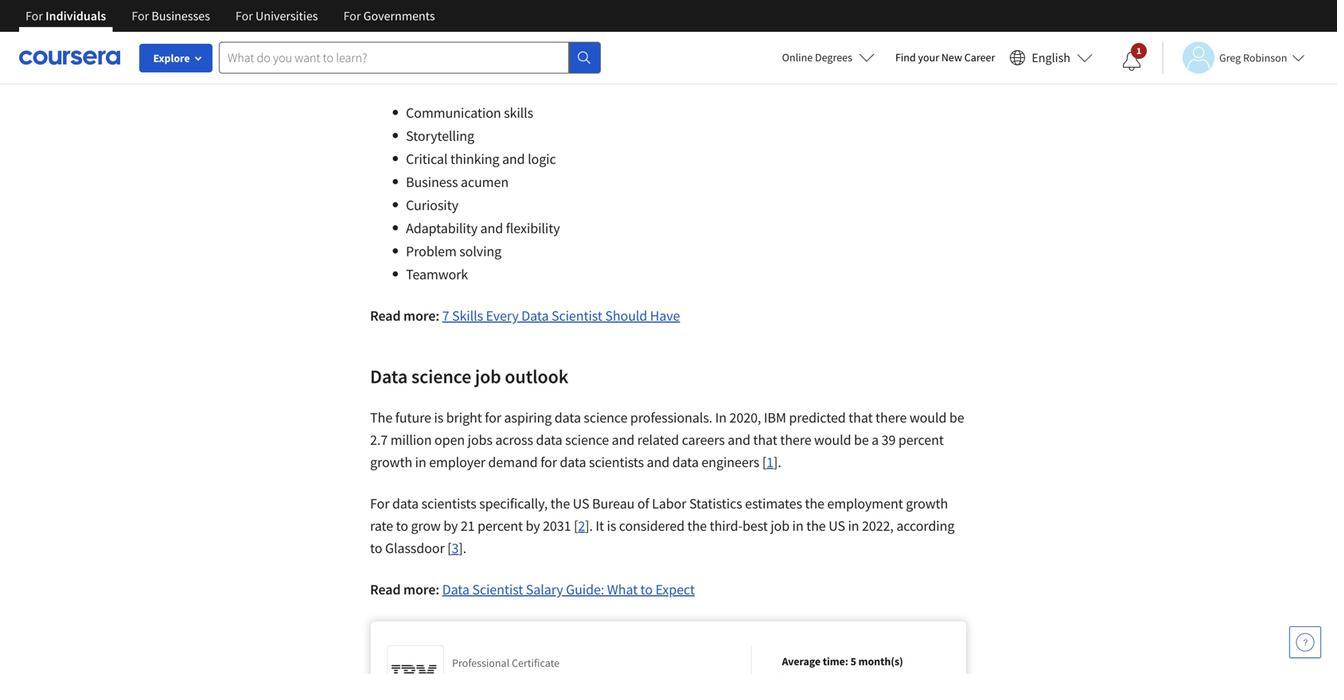 Task type: describe. For each thing, give the bounding box(es) containing it.
5
[[851, 655, 857, 669]]

greg robinson button
[[1163, 42, 1306, 74]]

predicted
[[790, 409, 846, 427]]

with
[[858, 17, 884, 35]]

is for ]. it is considered the third-best job in the us in 2022, according to glassdoor [
[[607, 517, 617, 535]]

coders,
[[506, 39, 549, 57]]

employment
[[828, 495, 904, 513]]

expect
[[656, 581, 695, 599]]

for for for universities
[[236, 8, 253, 24]]

curiosity
[[406, 196, 459, 214]]

7
[[442, 307, 450, 325]]

work
[[768, 17, 798, 35]]

3 link
[[452, 540, 459, 557]]

]. inside ]. it is considered the third-best job in the us in 2022, according to glassdoor [
[[585, 517, 593, 535]]

1 horizontal spatial that
[[849, 409, 873, 427]]

data inside the for data scientists specifically, the us bureau of labor statistics estimates the employment growth rate to grow by 21 percent by 2031 [
[[392, 495, 419, 513]]

a
[[872, 431, 879, 449]]

help center image
[[1296, 633, 1316, 652]]

logic
[[528, 150, 556, 168]]

communication skills storytelling critical thinking and logic business acumen curiosity adaptability and flexibility problem solving teamwork
[[406, 104, 560, 284]]

find your new career
[[896, 50, 996, 65]]

science up bureau
[[566, 431, 609, 449]]

data down careers
[[673, 454, 699, 471]]

best
[[743, 517, 768, 535]]

to inside ]. it is considered the third-best job in the us in 2022, according to glassdoor [
[[370, 540, 383, 557]]

2
[[578, 517, 585, 535]]

online degrees
[[783, 50, 853, 65]]

english button
[[1004, 32, 1100, 84]]

every
[[486, 307, 519, 325]]

in inside a career in data science is not limited to technical knowledge. you'll work on teams with other engineers, developers, coders, analysts, and business managers. these workplace skills will help take you farther:
[[421, 17, 432, 35]]

bright
[[446, 409, 482, 427]]

professional
[[452, 656, 510, 671]]

us inside ]. it is considered the third-best job in the us in 2022, according to glassdoor [
[[829, 517, 846, 535]]

thinking
[[451, 150, 500, 168]]

salary
[[526, 581, 564, 599]]

for universities
[[236, 8, 318, 24]]

percent inside the for data scientists specifically, the us bureau of labor statistics estimates the employment growth rate to grow by 21 percent by 2031 [
[[478, 517, 523, 535]]

1 by from the left
[[444, 517, 458, 535]]

explore
[[153, 51, 190, 65]]

and left "related"
[[612, 431, 635, 449]]

and up solving
[[481, 219, 503, 237]]

not
[[523, 17, 543, 35]]

is for the future is bright for aspiring data science professionals. in 2020, ibm predicted that there would be 2.7 million open jobs across data science and related careers and that there would be a 39 percent growth in employer demand for data scientists and data engineers [
[[434, 409, 444, 427]]

to inside a career in data science is not limited to technical knowledge. you'll work on teams with other engineers, developers, coders, analysts, and business managers. these workplace skills will help take you farther:
[[590, 17, 602, 35]]

managers.
[[687, 39, 749, 57]]

limited
[[545, 17, 587, 35]]

1 vertical spatial there
[[781, 431, 812, 449]]

careers
[[682, 431, 725, 449]]

take
[[939, 39, 964, 57]]

1 horizontal spatial for
[[541, 454, 557, 471]]

1 button
[[1110, 42, 1155, 80]]

What do you want to learn? text field
[[219, 42, 569, 74]]

1 link
[[767, 454, 774, 471]]

business
[[632, 39, 684, 57]]

is inside a career in data science is not limited to technical knowledge. you'll work on teams with other engineers, developers, coders, analysts, and business managers. these workplace skills will help take you farther:
[[511, 17, 520, 35]]

2 horizontal spatial data
[[522, 307, 549, 325]]

you
[[370, 62, 392, 80]]

2 by from the left
[[526, 517, 540, 535]]

7 skills every data scientist should have link
[[442, 307, 680, 325]]

for for for governments
[[344, 8, 361, 24]]

teamwork
[[406, 266, 468, 284]]

us inside the for data scientists specifically, the us bureau of labor statistics estimates the employment growth rate to grow by 21 percent by 2031 [
[[573, 495, 590, 513]]

[ inside the for data scientists specifically, the us bureau of labor statistics estimates the employment growth rate to grow by 21 percent by 2031 [
[[574, 517, 578, 535]]

0 horizontal spatial that
[[754, 431, 778, 449]]

degrees
[[815, 50, 853, 65]]

1 horizontal spatial data
[[442, 581, 470, 599]]

]. it is considered the third-best job in the us in 2022, according to glassdoor [
[[370, 517, 955, 557]]

39
[[882, 431, 896, 449]]

[ inside ]. it is considered the third-best job in the us in 2022, according to glassdoor [
[[448, 540, 452, 557]]

guide:
[[566, 581, 605, 599]]

rate
[[370, 517, 393, 535]]

]. for 1 ].
[[774, 454, 782, 471]]

0 horizontal spatial be
[[855, 431, 869, 449]]

find your new career link
[[888, 48, 1004, 68]]

robinson
[[1244, 51, 1288, 65]]

find
[[896, 50, 916, 65]]

grow
[[411, 517, 441, 535]]

aspiring
[[504, 409, 552, 427]]

outlook
[[505, 365, 569, 389]]

help
[[910, 39, 936, 57]]

in
[[716, 409, 727, 427]]

explore button
[[139, 44, 213, 72]]

banner navigation
[[13, 0, 448, 32]]

read more: data scientist salary guide: what to expect
[[370, 581, 695, 599]]

read for read more: data scientist salary guide: what to expect
[[370, 581, 401, 599]]

in down estimates
[[793, 517, 804, 535]]

million
[[391, 431, 432, 449]]

1 for 1 ].
[[767, 454, 774, 471]]

2.7
[[370, 431, 388, 449]]

have
[[650, 307, 680, 325]]

universities
[[256, 8, 318, 24]]

bureau
[[592, 495, 635, 513]]

a career in data science is not limited to technical knowledge. you'll work on teams with other engineers, developers, coders, analysts, and business managers. these workplace skills will help take you farther:
[[370, 17, 964, 80]]

2020,
[[730, 409, 762, 427]]

data right the aspiring
[[555, 409, 581, 427]]

1 horizontal spatial be
[[950, 409, 965, 427]]

the future is bright for aspiring data science professionals. in 2020, ibm predicted that there would be 2.7 million open jobs across data science and related careers and that there would be a 39 percent growth in employer demand for data scientists and data engineers [
[[370, 409, 965, 471]]

professionals.
[[631, 409, 713, 427]]



Task type: vqa. For each thing, say whether or not it's contained in the screenshot.
2022,
yes



Task type: locate. For each thing, give the bounding box(es) containing it.
related
[[638, 431, 679, 449]]

0 vertical spatial percent
[[899, 431, 944, 449]]

and left the logic
[[502, 150, 525, 168]]

by left the '21'
[[444, 517, 458, 535]]

of
[[638, 495, 650, 513]]

1 vertical spatial is
[[434, 409, 444, 427]]

these
[[752, 39, 787, 57]]

workplace
[[790, 39, 851, 57]]

there up 39
[[876, 409, 907, 427]]

on
[[801, 17, 816, 35]]

the right best
[[807, 517, 826, 535]]

employer
[[429, 454, 486, 471]]

more: for data
[[404, 581, 440, 599]]

2031
[[543, 517, 571, 535]]

certificate
[[512, 656, 560, 671]]

statistics
[[690, 495, 743, 513]]

1 ].
[[767, 454, 782, 471]]

developers,
[[435, 39, 504, 57]]

1 horizontal spatial growth
[[906, 495, 949, 513]]

to inside the for data scientists specifically, the us bureau of labor statistics estimates the employment growth rate to grow by 21 percent by 2031 [
[[396, 517, 408, 535]]

the right estimates
[[805, 495, 825, 513]]

None search field
[[219, 42, 601, 74]]

that up 1 link
[[754, 431, 778, 449]]

0 horizontal spatial scientist
[[473, 581, 523, 599]]

in right career
[[421, 17, 432, 35]]

more:
[[404, 307, 440, 325], [404, 581, 440, 599]]

1 horizontal spatial us
[[829, 517, 846, 535]]

is left not at the left of the page
[[511, 17, 520, 35]]

0 vertical spatial is
[[511, 17, 520, 35]]

online degrees button
[[770, 40, 888, 75]]

be
[[950, 409, 965, 427], [855, 431, 869, 449]]

2 vertical spatial ].
[[459, 540, 467, 557]]

1 vertical spatial more:
[[404, 581, 440, 599]]

labor
[[652, 495, 687, 513]]

]. for 3 ].
[[459, 540, 467, 557]]

and down "2020,"
[[728, 431, 751, 449]]

0 horizontal spatial job
[[475, 365, 501, 389]]

1 horizontal spatial scientist
[[552, 307, 603, 325]]

0 vertical spatial growth
[[370, 454, 413, 471]]

for up jobs
[[485, 409, 502, 427]]

0 vertical spatial data
[[522, 307, 549, 325]]

career
[[965, 50, 996, 65]]

is right it in the bottom left of the page
[[607, 517, 617, 535]]

scientist left salary
[[473, 581, 523, 599]]

[
[[763, 454, 767, 471], [574, 517, 578, 535], [448, 540, 452, 557]]

demand
[[489, 454, 538, 471]]

1 inside button
[[1137, 45, 1142, 57]]

skills up the logic
[[504, 104, 534, 122]]

1 horizontal spatial [
[[574, 517, 578, 535]]

for left a
[[344, 8, 361, 24]]

skills inside communication skills storytelling critical thinking and logic business acumen curiosity adaptability and flexibility problem solving teamwork
[[504, 104, 534, 122]]

1 vertical spatial would
[[815, 431, 852, 449]]

0 horizontal spatial scientists
[[422, 495, 477, 513]]

1 vertical spatial data
[[370, 365, 408, 389]]

2 vertical spatial is
[[607, 517, 617, 535]]

2022,
[[863, 517, 894, 535]]

for businesses
[[132, 8, 210, 24]]

1 read from the top
[[370, 307, 401, 325]]

professional certificate
[[452, 656, 560, 671]]

data down the 3 link
[[442, 581, 470, 599]]

1 for 1
[[1137, 45, 1142, 57]]

scientists
[[589, 454, 644, 471], [422, 495, 477, 513]]

0 vertical spatial scientist
[[552, 307, 603, 325]]

to right what
[[641, 581, 653, 599]]

more: for 7
[[404, 307, 440, 325]]

other
[[887, 17, 919, 35]]

2 read from the top
[[370, 581, 401, 599]]

0 vertical spatial 1
[[1137, 45, 1142, 57]]

1 vertical spatial us
[[829, 517, 846, 535]]

engineers,
[[370, 39, 432, 57]]

1 vertical spatial ].
[[585, 517, 593, 535]]

average
[[782, 655, 821, 669]]

third-
[[710, 517, 743, 535]]

1
[[1137, 45, 1142, 57], [767, 454, 774, 471]]

it
[[596, 517, 604, 535]]

0 horizontal spatial skills
[[504, 104, 534, 122]]

ibm
[[764, 409, 787, 427]]

0 horizontal spatial 1
[[767, 454, 774, 471]]

0 horizontal spatial us
[[573, 495, 590, 513]]

greg robinson
[[1220, 51, 1288, 65]]

data scientist salary guide: what to expect link
[[442, 581, 695, 599]]

0 horizontal spatial [
[[448, 540, 452, 557]]

scientists up the '21'
[[422, 495, 477, 513]]

]. down the '21'
[[459, 540, 467, 557]]

data inside a career in data science is not limited to technical knowledge. you'll work on teams with other engineers, developers, coders, analysts, and business managers. these workplace skills will help take you farther:
[[435, 17, 461, 35]]

to
[[590, 17, 602, 35], [396, 517, 408, 535], [370, 540, 383, 557], [641, 581, 653, 599]]

data up the
[[370, 365, 408, 389]]

governments
[[364, 8, 435, 24]]

21
[[461, 517, 475, 535]]

in left 2022,
[[849, 517, 860, 535]]

show notifications image
[[1123, 52, 1142, 71]]

coursera image
[[19, 45, 120, 70]]

the left third-
[[688, 517, 707, 535]]

2 more: from the top
[[404, 581, 440, 599]]

data up grow
[[392, 495, 419, 513]]

should
[[606, 307, 648, 325]]

data up developers, at left
[[435, 17, 461, 35]]

0 horizontal spatial would
[[815, 431, 852, 449]]

career
[[381, 17, 418, 35]]

1 horizontal spatial is
[[511, 17, 520, 35]]

flexibility
[[506, 219, 560, 237]]

for individuals
[[25, 8, 106, 24]]

a
[[370, 17, 378, 35]]

percent inside the future is bright for aspiring data science professionals. in 2020, ibm predicted that there would be 2.7 million open jobs across data science and related careers and that there would be a 39 percent growth in employer demand for data scientists and data engineers [
[[899, 431, 944, 449]]

1 vertical spatial scientist
[[473, 581, 523, 599]]

growth inside the for data scientists specifically, the us bureau of labor statistics estimates the employment growth rate to grow by 21 percent by 2031 [
[[906, 495, 949, 513]]

0 vertical spatial more:
[[404, 307, 440, 325]]

to right rate
[[396, 517, 408, 535]]

growth inside the future is bright for aspiring data science professionals. in 2020, ibm predicted that there would be 2.7 million open jobs across data science and related careers and that there would be a 39 percent growth in employer demand for data scientists and data engineers [
[[370, 454, 413, 471]]

businesses
[[152, 8, 210, 24]]

scientists inside the for data scientists specifically, the us bureau of labor statistics estimates the employment growth rate to grow by 21 percent by 2031 [
[[422, 495, 477, 513]]

]. left it in the bottom left of the page
[[585, 517, 593, 535]]

month(s)
[[859, 655, 904, 669]]

glassdoor
[[385, 540, 445, 557]]

in inside the future is bright for aspiring data science professionals. in 2020, ibm predicted that there would be 2.7 million open jobs across data science and related careers and that there would be a 39 percent growth in employer demand for data scientists and data engineers [
[[415, 454, 427, 471]]

growth down 2.7 on the bottom left of the page
[[370, 454, 413, 471]]

2 horizontal spatial ].
[[774, 454, 782, 471]]

1 vertical spatial read
[[370, 581, 401, 599]]

2 horizontal spatial is
[[607, 517, 617, 535]]

0 vertical spatial scientists
[[589, 454, 644, 471]]

critical
[[406, 150, 448, 168]]

1 vertical spatial growth
[[906, 495, 949, 513]]

individuals
[[45, 8, 106, 24]]

science up bright
[[412, 365, 472, 389]]

and down "related"
[[647, 454, 670, 471]]

0 horizontal spatial by
[[444, 517, 458, 535]]

0 vertical spatial that
[[849, 409, 873, 427]]

0 vertical spatial read
[[370, 307, 401, 325]]

for for for data scientists specifically, the us bureau of labor statistics estimates the employment growth rate to grow by 21 percent by 2031 [
[[370, 495, 390, 513]]

english
[[1032, 50, 1071, 66]]

scientists up bureau
[[589, 454, 644, 471]]

0 vertical spatial be
[[950, 409, 965, 427]]

for governments
[[344, 8, 435, 24]]

online
[[783, 50, 813, 65]]

1 vertical spatial percent
[[478, 517, 523, 535]]

skills down with
[[854, 39, 884, 57]]

read down glassdoor
[[370, 581, 401, 599]]

0 vertical spatial for
[[485, 409, 502, 427]]

1 horizontal spatial job
[[771, 517, 790, 535]]

acumen
[[461, 173, 509, 191]]

]. up estimates
[[774, 454, 782, 471]]

0 horizontal spatial there
[[781, 431, 812, 449]]

1 vertical spatial [
[[574, 517, 578, 535]]

greg
[[1220, 51, 1242, 65]]

1 vertical spatial skills
[[504, 104, 534, 122]]

1 horizontal spatial scientists
[[589, 454, 644, 471]]

1 vertical spatial scientists
[[422, 495, 477, 513]]

science left professionals.
[[584, 409, 628, 427]]

read left 7
[[370, 307, 401, 325]]

ibm image
[[392, 651, 440, 675]]

read
[[370, 307, 401, 325], [370, 581, 401, 599]]

job inside ]. it is considered the third-best job in the us in 2022, according to glassdoor [
[[771, 517, 790, 535]]

2 vertical spatial data
[[442, 581, 470, 599]]

by left 2031
[[526, 517, 540, 535]]

according
[[897, 517, 955, 535]]

data down the aspiring
[[536, 431, 563, 449]]

business
[[406, 173, 458, 191]]

problem
[[406, 242, 457, 260]]

is inside the future is bright for aspiring data science professionals. in 2020, ibm predicted that there would be 2.7 million open jobs across data science and related careers and that there would be a 39 percent growth in employer demand for data scientists and data engineers [
[[434, 409, 444, 427]]

[ inside the future is bright for aspiring data science professionals. in 2020, ibm predicted that there would be 2.7 million open jobs across data science and related careers and that there would be a 39 percent growth in employer demand for data scientists and data engineers [
[[763, 454, 767, 471]]

job down estimates
[[771, 517, 790, 535]]

for inside the for data scientists specifically, the us bureau of labor statistics estimates the employment growth rate to grow by 21 percent by 2031 [
[[370, 495, 390, 513]]

and inside a career in data science is not limited to technical knowledge. you'll work on teams with other engineers, developers, coders, analysts, and business managers. these workplace skills will help take you farther:
[[607, 39, 630, 57]]

science up developers, at left
[[464, 17, 508, 35]]

0 horizontal spatial data
[[370, 365, 408, 389]]

us up 2 link
[[573, 495, 590, 513]]

].
[[774, 454, 782, 471], [585, 517, 593, 535], [459, 540, 467, 557]]

teams
[[819, 17, 855, 35]]

your
[[919, 50, 940, 65]]

open
[[435, 431, 465, 449]]

data
[[435, 17, 461, 35], [555, 409, 581, 427], [536, 431, 563, 449], [560, 454, 587, 471], [673, 454, 699, 471], [392, 495, 419, 513]]

and down 'technical'
[[607, 39, 630, 57]]

for data scientists specifically, the us bureau of labor statistics estimates the employment growth rate to grow by 21 percent by 2031 [
[[370, 495, 949, 535]]

read for read more: 7 skills every data scientist should have
[[370, 307, 401, 325]]

1 horizontal spatial there
[[876, 409, 907, 427]]

1 more: from the top
[[404, 307, 440, 325]]

in
[[421, 17, 432, 35], [415, 454, 427, 471], [793, 517, 804, 535], [849, 517, 860, 535]]

to down rate
[[370, 540, 383, 557]]

1 horizontal spatial ].
[[585, 517, 593, 535]]

0 vertical spatial ].
[[774, 454, 782, 471]]

for left individuals on the left top
[[25, 8, 43, 24]]

more: left 7
[[404, 307, 440, 325]]

growth up according
[[906, 495, 949, 513]]

read more: 7 skills every data scientist should have
[[370, 307, 680, 325]]

1 vertical spatial 1
[[767, 454, 774, 471]]

0 vertical spatial us
[[573, 495, 590, 513]]

knowledge.
[[662, 17, 730, 35]]

skills inside a career in data science is not limited to technical knowledge. you'll work on teams with other engineers, developers, coders, analysts, and business managers. these workplace skills will help take you farther:
[[854, 39, 884, 57]]

for for for individuals
[[25, 8, 43, 24]]

0 horizontal spatial for
[[485, 409, 502, 427]]

job up bright
[[475, 365, 501, 389]]

0 vertical spatial there
[[876, 409, 907, 427]]

more: down glassdoor
[[404, 581, 440, 599]]

for up rate
[[370, 495, 390, 513]]

scientist left should
[[552, 307, 603, 325]]

0 horizontal spatial percent
[[478, 517, 523, 535]]

2 vertical spatial [
[[448, 540, 452, 557]]

for left businesses
[[132, 8, 149, 24]]

1 horizontal spatial would
[[910, 409, 947, 427]]

data right every on the top of page
[[522, 307, 549, 325]]

1 horizontal spatial 1
[[1137, 45, 1142, 57]]

0 vertical spatial [
[[763, 454, 767, 471]]

by
[[444, 517, 458, 535], [526, 517, 540, 535]]

skills
[[452, 307, 483, 325]]

time:
[[823, 655, 849, 669]]

scientists inside the future is bright for aspiring data science professionals. in 2020, ibm predicted that there would be 2.7 million open jobs across data science and related careers and that there would be a 39 percent growth in employer demand for data scientists and data engineers [
[[589, 454, 644, 471]]

across
[[496, 431, 534, 449]]

0 vertical spatial would
[[910, 409, 947, 427]]

is up open
[[434, 409, 444, 427]]

analysts,
[[552, 39, 604, 57]]

2 horizontal spatial [
[[763, 454, 767, 471]]

for for for businesses
[[132, 8, 149, 24]]

1 vertical spatial for
[[541, 454, 557, 471]]

percent right 39
[[899, 431, 944, 449]]

for right the demand
[[541, 454, 557, 471]]

the
[[551, 495, 570, 513], [805, 495, 825, 513], [688, 517, 707, 535], [807, 517, 826, 535]]

that up a
[[849, 409, 873, 427]]

1 vertical spatial job
[[771, 517, 790, 535]]

1 horizontal spatial percent
[[899, 431, 944, 449]]

estimates
[[745, 495, 803, 513]]

there down ibm
[[781, 431, 812, 449]]

0 horizontal spatial growth
[[370, 454, 413, 471]]

technical
[[605, 17, 659, 35]]

percent down specifically,
[[478, 517, 523, 535]]

1 vertical spatial that
[[754, 431, 778, 449]]

0 vertical spatial job
[[475, 365, 501, 389]]

1 vertical spatial be
[[855, 431, 869, 449]]

us down employment
[[829, 517, 846, 535]]

data right the demand
[[560, 454, 587, 471]]

0 horizontal spatial is
[[434, 409, 444, 427]]

1 horizontal spatial by
[[526, 517, 540, 535]]

science inside a career in data science is not limited to technical knowledge. you'll work on teams with other engineers, developers, coders, analysts, and business managers. these workplace skills will help take you farther:
[[464, 17, 508, 35]]

average time: 5 month(s)
[[782, 655, 904, 669]]

3
[[452, 540, 459, 557]]

1 horizontal spatial skills
[[854, 39, 884, 57]]

the up 2031
[[551, 495, 570, 513]]

in down million
[[415, 454, 427, 471]]

future
[[395, 409, 432, 427]]

data science job outlook
[[370, 365, 569, 389]]

for left universities
[[236, 8, 253, 24]]

is inside ]. it is considered the third-best job in the us in 2022, according to glassdoor [
[[607, 517, 617, 535]]

0 horizontal spatial ].
[[459, 540, 467, 557]]

the
[[370, 409, 393, 427]]

engineers
[[702, 454, 760, 471]]

to up analysts,
[[590, 17, 602, 35]]

0 vertical spatial skills
[[854, 39, 884, 57]]

you'll
[[733, 17, 765, 35]]

growth
[[370, 454, 413, 471], [906, 495, 949, 513]]



